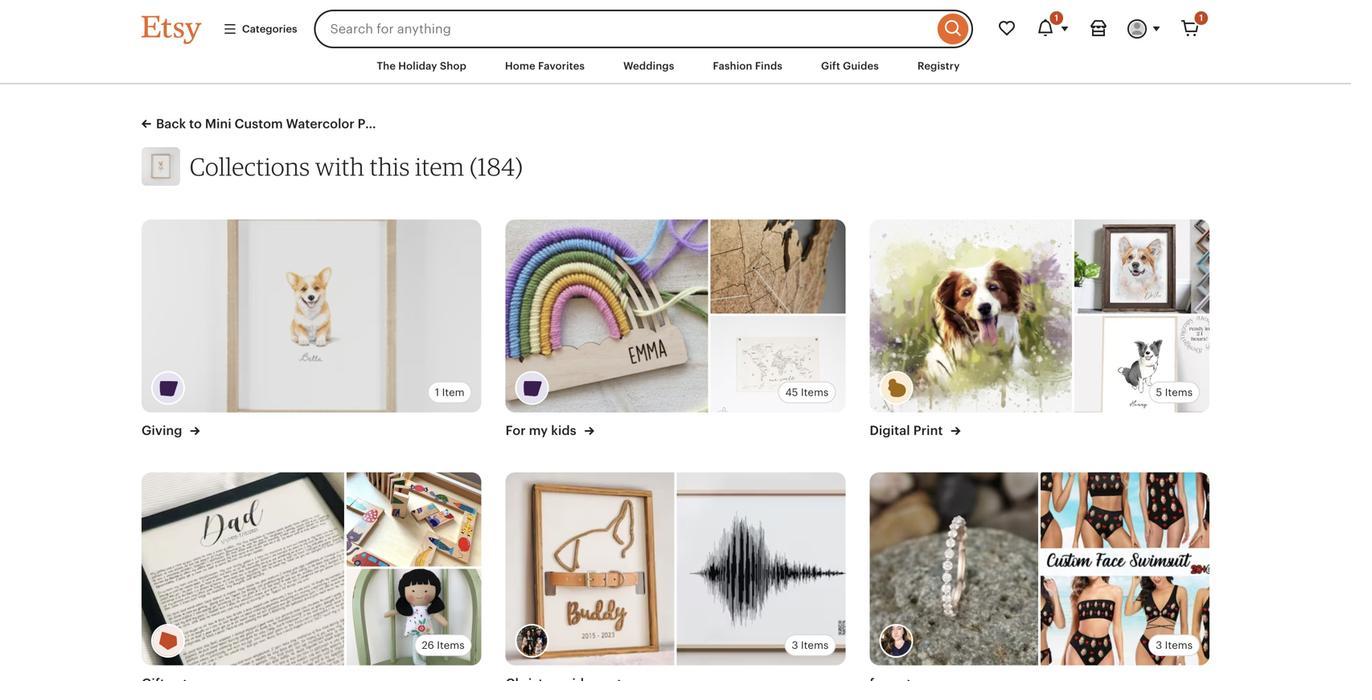 Task type: describe. For each thing, give the bounding box(es) containing it.
holiday
[[398, 60, 437, 72]]

marissa image
[[879, 624, 913, 658]]

menu bar containing the holiday shop
[[113, 48, 1239, 85]]

shop
[[440, 60, 467, 72]]

on sale! custom framed written letters, wedding vows, speech, anniversary, eulogy, made to order image
[[142, 473, 344, 666]]

collections
[[190, 152, 310, 181]]

45 items
[[785, 387, 829, 399]]

26 items
[[422, 640, 465, 652]]

custom pet portrait painting, pet portrait from photo, watercolor pet portrait, dog portrait, dog portrait custom painting,dog memorial gift image
[[870, 220, 1072, 413]]

fashion finds
[[713, 60, 783, 72]]

gift guides
[[821, 60, 879, 72]]

3 for personalized women swimsuit with face, custom face wedding swimsuit, custom swimsuit with heart, custom face swimsuit for beachlorette party image
[[1156, 640, 1162, 652]]

giving
[[142, 424, 186, 438]]

this
[[370, 152, 410, 181]]

3 items for bark sound wave - pet remembrance / dog memorial made from your dog's bark or howl - custom pet portrait image
[[792, 640, 829, 652]]

home
[[505, 60, 536, 72]]

the holiday shop
[[377, 60, 467, 72]]

personalized women swimsuit with face, custom face wedding swimsuit, custom swimsuit with heart, custom face swimsuit for beachlorette party image
[[1041, 473, 1210, 666]]

categories banner
[[113, 0, 1239, 48]]

with
[[315, 152, 365, 181]]

for
[[506, 424, 526, 438]]

digital print link
[[870, 422, 961, 439]]

world map | canvas flag | homeschool decor | world map wall art | classroom decor | educational banner | wall hanging | kids room decor image
[[711, 316, 846, 413]]

gift
[[821, 60, 840, 72]]

5
[[1156, 387, 1162, 399]]

miranda image
[[515, 624, 549, 658]]

gift guides link
[[809, 51, 891, 81]]

item
[[442, 387, 465, 399]]

1 button
[[1026, 10, 1079, 48]]

1.8mm moissanite wedding band women solid 14k rose gold wedding band stacking matching 3/4 eternity band bridal wedding anniversary ring image
[[870, 473, 1039, 666]]

weddings
[[623, 60, 674, 72]]

45
[[785, 387, 798, 399]]

the
[[377, 60, 396, 72]]

fashion finds link
[[701, 51, 795, 81]]



Task type: locate. For each thing, give the bounding box(es) containing it.
guides
[[843, 60, 879, 72]]

handmade asian rag doll perfect size for small hands image
[[347, 569, 482, 666]]

items for minimal pet watercolor pet portrait, pet memorial gift, dog painting, pet loss gift, watercolor illustration, dog portraits from photos
[[1165, 387, 1193, 399]]

corkboard us travel map with states engraved - large modern hanging united states map, travel gift image
[[711, 220, 846, 316]]

items
[[801, 387, 829, 399], [1165, 387, 1193, 399], [437, 640, 465, 652], [801, 640, 829, 652], [1165, 640, 1193, 652]]

0 vertical spatial mini custom watercolor pet portrait, dog portrait from photos, pet painting, tiny paintings, miniature painting image
[[142, 147, 180, 186]]

3
[[792, 640, 798, 652], [1156, 640, 1162, 652]]

1 inside "link"
[[1200, 13, 1203, 23]]

1
[[1055, 13, 1059, 23], [1200, 13, 1203, 23], [435, 387, 439, 399]]

2 3 items from the left
[[1156, 640, 1193, 652]]

giving link
[[142, 422, 200, 439]]

bark sound wave - pet remembrance / dog memorial made from your dog's bark or howl - custom pet portrait image
[[677, 473, 846, 666]]

finds
[[755, 60, 783, 72]]

2 3 from the left
[[1156, 640, 1162, 652]]

the holiday shop link
[[365, 51, 479, 81]]

digital print
[[870, 424, 946, 438]]

None search field
[[314, 10, 973, 48]]

collections with this item (184)
[[190, 152, 523, 181]]

for my kids
[[506, 424, 580, 438]]

weddings link
[[611, 51, 686, 81]]

none search field inside the categories banner
[[314, 10, 973, 48]]

personalized rainbow craft kit - lasercut wood - yarn & tools included! image
[[506, 220, 708, 413]]

home favorites
[[505, 60, 585, 72]]

memorial pet collar frame, dog ear framed art, loss of dog, cat loss gifts, pet collar holder, bereavement gifts,memorial standing frame g98 image
[[506, 473, 674, 666]]

print
[[914, 424, 943, 438]]

mini custom watercolor pet portrait, dog portrait from photos, pet painting, tiny paintings, miniature painting image
[[142, 147, 180, 186], [142, 220, 482, 413]]

2 horizontal spatial 1
[[1200, 13, 1203, 23]]

my
[[529, 424, 548, 438]]

26
[[422, 640, 434, 652]]

favorites
[[538, 60, 585, 72]]

registry link
[[906, 51, 972, 81]]

home favorites link
[[493, 51, 597, 81]]

1 3 from the left
[[792, 640, 798, 652]]

1 item
[[435, 387, 465, 399]]

1 vertical spatial mini custom watercolor pet portrait, dog portrait from photos, pet painting, tiny paintings, miniature painting image
[[142, 220, 482, 413]]

categories
[[242, 23, 297, 35]]

fashion
[[713, 60, 753, 72]]

for my kids link
[[506, 422, 594, 439]]

3 items
[[792, 640, 829, 652], [1156, 640, 1193, 652]]

categories button
[[211, 14, 309, 44]]

items for world map | canvas flag | homeschool decor | world map wall art | classroom decor | educational banner | wall hanging | kids room decor image
[[801, 387, 829, 399]]

Search for anything text field
[[314, 10, 934, 48]]

1 3 items from the left
[[792, 640, 829, 652]]

menu bar
[[113, 48, 1239, 85]]

1 horizontal spatial 3
[[1156, 640, 1162, 652]]

minimal pet watercolor pet portrait, pet memorial gift, dog painting, pet loss gift, watercolor illustration, dog portraits from photos image
[[1075, 316, 1210, 413]]

digital
[[870, 424, 910, 438]]

3 items for personalized women swimsuit with face, custom face wedding swimsuit, custom swimsuit with heart, custom face swimsuit for beachlorette party image
[[1156, 640, 1193, 652]]

pet portrait, pet portrait from photo, pet memorial, pet loss gifts, pet memorial gifts, pet painting, dog painting, custom watercolor, pets image
[[1075, 220, 1210, 316]]

wooden picture domino puzzle - balance stacking toy - montessori waldorf stem learning - toddler preschool cognitive - kids boy girl gift image
[[347, 473, 482, 569]]

1 horizontal spatial 3 items
[[1156, 640, 1193, 652]]

registry
[[918, 60, 960, 72]]

0 horizontal spatial 1
[[435, 387, 439, 399]]

0 horizontal spatial 3 items
[[792, 640, 829, 652]]

5 items
[[1156, 387, 1193, 399]]

1 mini custom watercolor pet portrait, dog portrait from photos, pet painting, tiny paintings, miniature painting image from the top
[[142, 147, 180, 186]]

(184)
[[470, 152, 523, 181]]

1 horizontal spatial 1
[[1055, 13, 1059, 23]]

kids
[[551, 424, 577, 438]]

0 horizontal spatial 3
[[792, 640, 798, 652]]

2 mini custom watercolor pet portrait, dog portrait from photos, pet painting, tiny paintings, miniature painting image from the top
[[142, 220, 482, 413]]

1 inside popup button
[[1055, 13, 1059, 23]]

items for handmade asian rag doll perfect size for small hands image
[[437, 640, 465, 652]]

item
[[415, 152, 465, 181]]

3 for bark sound wave - pet remembrance / dog memorial made from your dog's bark or howl - custom pet portrait image
[[792, 640, 798, 652]]

1 link
[[1171, 10, 1210, 48]]



Task type: vqa. For each thing, say whether or not it's contained in the screenshot.
little
no



